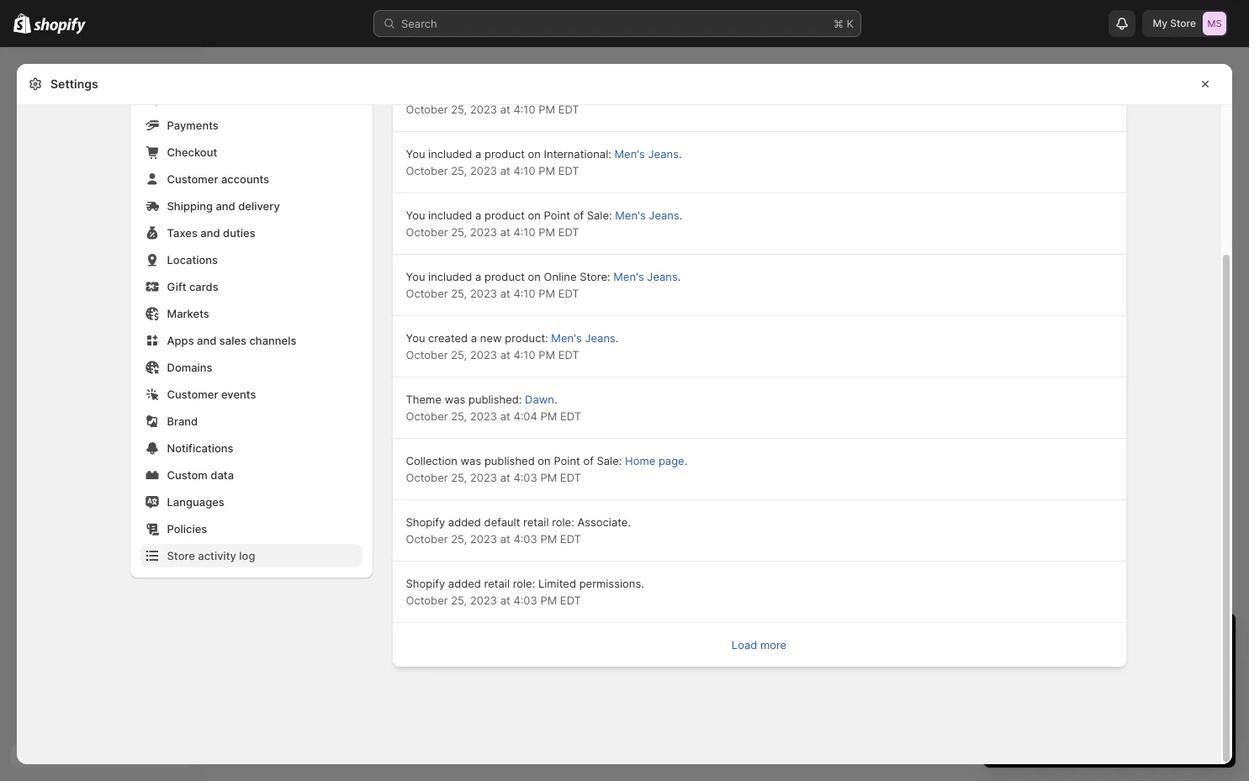 Task type: describe. For each thing, give the bounding box(es) containing it.
you for you created a new product: men's jeans . october 25, 2023 at 4:10 pm edt
[[406, 332, 425, 345]]

a for at
[[471, 332, 477, 345]]

taxes and duties link
[[140, 221, 362, 245]]

product for at
[[485, 270, 525, 284]]

at inside collection was published on point of sale: home page . october 25, 2023 at 4:03 pm edt
[[501, 471, 511, 485]]

online
[[544, 270, 577, 284]]

a for 25,
[[476, 270, 482, 284]]

. inside theme was published: dawn . october 25, 2023 at 4:04 pm edt
[[555, 393, 558, 407]]

product for 4:10
[[485, 147, 525, 161]]

load more
[[732, 639, 787, 652]]

more
[[761, 639, 787, 652]]

. inside the "you created a new product: men's jeans . october 25, 2023 at 4:10 pm edt"
[[616, 332, 619, 345]]

data
[[211, 469, 234, 482]]

store:
[[580, 270, 611, 284]]

3 days left in your trial button
[[984, 614, 1236, 649]]

men's inside the "you created a new product: men's jeans . october 25, 2023 at 4:10 pm edt"
[[552, 332, 582, 345]]

25, inside you included a product on online store: men's jeans . october 25, 2023 at 4:10 pm edt
[[451, 287, 467, 300]]

you for you included a product on international: men's jeans . october 25, 2023 at 4:10 pm edt
[[406, 147, 425, 161]]

edt inside you included a product on online store: men's jeans . october 25, 2023 at 4:10 pm edt
[[559, 287, 580, 300]]

october inside you included a product on point of sale: men's jeans . october 25, 2023 at 4:10 pm edt
[[406, 226, 448, 239]]

edt inside theme was published: dawn . october 25, 2023 at 4:04 pm edt
[[561, 410, 582, 423]]

policies
[[167, 523, 207, 536]]

accounts
[[221, 173, 269, 186]]

1 25, from the top
[[451, 103, 467, 116]]

notifications link
[[140, 437, 362, 460]]

sale: inside collection was published on point of sale: home page . october 25, 2023 at 4:03 pm edt
[[597, 455, 622, 468]]

october inside shopify added retail role: limited permissions. october 25, 2023 at 4:03 pm edt
[[406, 594, 448, 608]]

a for 2023
[[476, 147, 482, 161]]

home
[[625, 455, 656, 468]]

you for you included a product on point of sale: men's jeans . october 25, 2023 at 4:10 pm edt
[[406, 209, 425, 222]]

4:10 inside the "you created a new product: men's jeans . october 25, 2023 at 4:10 pm edt"
[[514, 348, 536, 362]]

collection
[[406, 455, 458, 468]]

you included a product on point of sale: men's jeans . october 25, 2023 at 4:10 pm edt
[[406, 209, 683, 239]]

payments link
[[140, 114, 362, 137]]

was for theme
[[445, 393, 466, 407]]

jeans inside you included a product on point of sale: men's jeans . october 25, 2023 at 4:10 pm edt
[[649, 209, 680, 222]]

store activity log link
[[140, 545, 362, 568]]

k
[[847, 17, 854, 30]]

2023 inside theme was published: dawn . october 25, 2023 at 4:04 pm edt
[[470, 410, 497, 423]]

shopify added default retail role: associate. october 25, 2023 at 4:03 pm edt
[[406, 516, 631, 546]]

created
[[429, 332, 468, 345]]

custom data
[[167, 469, 234, 482]]

october inside you included a product on online store: men's jeans . october 25, 2023 at 4:10 pm edt
[[406, 287, 448, 300]]

men's inside you included a product on online store: men's jeans . october 25, 2023 at 4:10 pm edt
[[614, 270, 644, 284]]

international:
[[544, 147, 612, 161]]

taxes and duties
[[167, 226, 256, 240]]

point inside collection was published on point of sale: home page . october 25, 2023 at 4:03 pm edt
[[554, 455, 581, 468]]

locations link
[[140, 248, 362, 272]]

customer accounts link
[[140, 167, 362, 191]]

sales
[[219, 334, 247, 348]]

published
[[485, 455, 535, 468]]

included for 2023
[[429, 147, 473, 161]]

left
[[1059, 629, 1085, 649]]

edt inside collection was published on point of sale: home page . october 25, 2023 at 4:03 pm edt
[[560, 471, 582, 485]]

retail inside shopify added retail role: limited permissions. october 25, 2023 at 4:03 pm edt
[[484, 577, 510, 591]]

4:10 inside the you included a product on international: men's jeans . october 25, 2023 at 4:10 pm edt
[[514, 164, 536, 178]]

apps and sales channels
[[167, 334, 297, 348]]

on for international:
[[528, 147, 541, 161]]

at inside theme was published: dawn . october 25, 2023 at 4:04 pm edt
[[501, 410, 511, 423]]

my
[[1154, 17, 1168, 29]]

october 25, 2023 at 4:10 pm edt
[[406, 103, 580, 116]]

25, inside shopify added retail role: limited permissions. october 25, 2023 at 4:03 pm edt
[[451, 594, 467, 608]]

my store image
[[1204, 12, 1227, 35]]

page
[[659, 455, 685, 468]]

men's inside the you included a product on international: men's jeans . october 25, 2023 at 4:10 pm edt
[[615, 147, 646, 161]]

sale: inside you included a product on point of sale: men's jeans . october 25, 2023 at 4:10 pm edt
[[587, 209, 612, 222]]

4:03 for role:
[[514, 594, 538, 608]]

limited
[[539, 577, 577, 591]]

at inside shopify added default retail role: associate. october 25, 2023 at 4:03 pm edt
[[501, 533, 511, 546]]

permissions.
[[580, 577, 645, 591]]

october inside shopify added default retail role: associate. october 25, 2023 at 4:03 pm edt
[[406, 533, 448, 546]]

in
[[1089, 629, 1103, 649]]

added for retail
[[448, 577, 481, 591]]

delivery
[[238, 199, 280, 213]]

events
[[221, 388, 256, 401]]

men's jeans link for .
[[552, 332, 616, 345]]

at inside shopify added retail role: limited permissions. october 25, 2023 at 4:03 pm edt
[[501, 594, 511, 608]]

shipping and delivery link
[[140, 194, 362, 218]]

2023 inside shopify added default retail role: associate. october 25, 2023 at 4:03 pm edt
[[470, 533, 497, 546]]

on for point
[[528, 209, 541, 222]]

log
[[239, 550, 255, 563]]

days
[[1016, 629, 1054, 649]]

you created a new product: men's jeans . october 25, 2023 at 4:10 pm edt
[[406, 332, 619, 362]]

customer events
[[167, 388, 256, 401]]

checkout
[[167, 146, 217, 159]]

default
[[484, 516, 521, 529]]

search
[[401, 17, 437, 30]]

edt inside shopify added retail role: limited permissions. october 25, 2023 at 4:03 pm edt
[[560, 594, 582, 608]]

shopify for shopify added retail role: limited permissions. october 25, 2023 at 4:03 pm edt
[[406, 577, 445, 591]]

25, inside you included a product on point of sale: men's jeans . october 25, 2023 at 4:10 pm edt
[[451, 226, 467, 239]]

notifications
[[167, 442, 234, 455]]

and for sales
[[197, 334, 217, 348]]

4:03 inside collection was published on point of sale: home page . october 25, 2023 at 4:03 pm edt
[[514, 471, 538, 485]]

your
[[1001, 659, 1024, 673]]

4:10 inside you included a product on online store: men's jeans . october 25, 2023 at 4:10 pm edt
[[514, 287, 536, 300]]

included for october
[[429, 209, 473, 222]]

at inside you included a product on online store: men's jeans . october 25, 2023 at 4:10 pm edt
[[501, 287, 511, 300]]

associate.
[[578, 516, 631, 529]]

october inside collection was published on point of sale: home page . october 25, 2023 at 4:03 pm edt
[[406, 471, 448, 485]]

you for you included a product on online store: men's jeans . october 25, 2023 at 4:10 pm edt
[[406, 270, 425, 284]]

store inside settings dialog
[[167, 550, 195, 563]]

⌘
[[834, 17, 844, 30]]

october inside theme was published: dawn . october 25, 2023 at 4:04 pm edt
[[406, 410, 448, 423]]

october inside the you included a product on international: men's jeans . october 25, 2023 at 4:10 pm edt
[[406, 164, 448, 178]]

customer for customer accounts
[[167, 173, 218, 186]]

retail inside shopify added default retail role: associate. october 25, 2023 at 4:03 pm edt
[[524, 516, 549, 529]]

3 days left in your trial
[[1001, 629, 1178, 649]]

role: inside shopify added retail role: limited permissions. october 25, 2023 at 4:03 pm edt
[[513, 577, 536, 591]]

trial inside dropdown button
[[1148, 629, 1178, 649]]

product:
[[505, 332, 549, 345]]

store activity log
[[167, 550, 255, 563]]

checkout link
[[140, 141, 362, 164]]

payments
[[167, 119, 219, 132]]

25, inside the "you created a new product: men's jeans . october 25, 2023 at 4:10 pm edt"
[[451, 348, 467, 362]]

ends
[[1050, 659, 1075, 673]]

1 4:10 from the top
[[514, 103, 536, 116]]

your trial ends on october 28
[[1001, 659, 1155, 673]]

activity
[[198, 550, 236, 563]]

brand link
[[140, 410, 362, 433]]

locations
[[167, 253, 218, 267]]

. inside collection was published on point of sale: home page . october 25, 2023 at 4:03 pm edt
[[685, 455, 688, 468]]

28
[[1140, 659, 1155, 673]]

edt inside the "you created a new product: men's jeans . october 25, 2023 at 4:10 pm edt"
[[559, 348, 580, 362]]

domains link
[[140, 356, 362, 380]]

brand
[[167, 415, 198, 428]]

1 at from the top
[[501, 103, 511, 116]]

load more button
[[722, 634, 797, 657]]

pm inside the "you created a new product: men's jeans . october 25, 2023 at 4:10 pm edt"
[[539, 348, 556, 362]]

collection was published on point of sale: home page . october 25, 2023 at 4:03 pm edt
[[406, 455, 688, 485]]

role: inside shopify added default retail role: associate. october 25, 2023 at 4:03 pm edt
[[552, 516, 575, 529]]

shipping
[[167, 199, 213, 213]]

0 vertical spatial store
[[1171, 17, 1197, 29]]

pm inside you included a product on online store: men's jeans . october 25, 2023 at 4:10 pm edt
[[539, 287, 556, 300]]



Task type: locate. For each thing, give the bounding box(es) containing it.
0 vertical spatial was
[[445, 393, 466, 407]]

pm up 'limited'
[[541, 533, 557, 546]]

role: left 'limited'
[[513, 577, 536, 591]]

1 product from the top
[[485, 147, 525, 161]]

included inside you included a product on point of sale: men's jeans . october 25, 2023 at 4:10 pm edt
[[429, 209, 473, 222]]

and for delivery
[[216, 199, 235, 213]]

. inside the you included a product on international: men's jeans . october 25, 2023 at 4:10 pm edt
[[679, 147, 682, 161]]

apps and sales channels link
[[140, 329, 362, 353]]

included for 25,
[[429, 270, 473, 284]]

4:03
[[514, 471, 538, 485], [514, 533, 538, 546], [514, 594, 538, 608]]

men's jeans link for sale:
[[616, 209, 680, 222]]

8 at from the top
[[501, 533, 511, 546]]

home page link
[[625, 455, 685, 468]]

4:10 down product:
[[514, 348, 536, 362]]

1 vertical spatial role:
[[513, 577, 536, 591]]

on right ends
[[1078, 659, 1091, 673]]

4:04
[[514, 410, 538, 423]]

4:03 inside shopify added retail role: limited permissions. october 25, 2023 at 4:03 pm edt
[[514, 594, 538, 608]]

.
[[679, 147, 682, 161], [680, 209, 683, 222], [678, 270, 681, 284], [616, 332, 619, 345], [555, 393, 558, 407], [685, 455, 688, 468]]

my store
[[1154, 17, 1197, 29]]

a
[[476, 147, 482, 161], [476, 209, 482, 222], [476, 270, 482, 284], [471, 332, 477, 345]]

a inside you included a product on online store: men's jeans . october 25, 2023 at 4:10 pm edt
[[476, 270, 482, 284]]

8 2023 from the top
[[470, 533, 497, 546]]

2 vertical spatial and
[[197, 334, 217, 348]]

jeans inside you included a product on online store: men's jeans . october 25, 2023 at 4:10 pm edt
[[648, 270, 678, 284]]

2 included from the top
[[429, 209, 473, 222]]

men's jeans link
[[615, 147, 679, 161], [616, 209, 680, 222], [614, 270, 678, 284], [552, 332, 616, 345]]

2 vertical spatial product
[[485, 270, 525, 284]]

at inside the you included a product on international: men's jeans . october 25, 2023 at 4:10 pm edt
[[501, 164, 511, 178]]

2023 up the you included a product on international: men's jeans . october 25, 2023 at 4:10 pm edt
[[470, 103, 497, 116]]

4 2023 from the top
[[470, 287, 497, 300]]

you inside the "you created a new product: men's jeans . october 25, 2023 at 4:10 pm edt"
[[406, 332, 425, 345]]

2 2023 from the top
[[470, 164, 497, 178]]

pm up the you included a product on international: men's jeans . october 25, 2023 at 4:10 pm edt
[[539, 103, 556, 116]]

3
[[1001, 629, 1012, 649]]

of
[[574, 209, 584, 222], [584, 455, 594, 468]]

0 horizontal spatial retail
[[484, 577, 510, 591]]

4:10 up you included a product on point of sale: men's jeans . october 25, 2023 at 4:10 pm edt
[[514, 164, 536, 178]]

dialog
[[1240, 64, 1250, 765]]

5 4:10 from the top
[[514, 348, 536, 362]]

0 vertical spatial trial
[[1148, 629, 1178, 649]]

shopify for shopify added default retail role: associate. october 25, 2023 at 4:03 pm edt
[[406, 516, 445, 529]]

1 horizontal spatial role:
[[552, 516, 575, 529]]

. inside you included a product on online store: men's jeans . october 25, 2023 at 4:10 pm edt
[[678, 270, 681, 284]]

a inside you included a product on point of sale: men's jeans . october 25, 2023 at 4:10 pm edt
[[476, 209, 482, 222]]

2 25, from the top
[[451, 164, 467, 178]]

1 4:03 from the top
[[514, 471, 538, 485]]

customer down checkout
[[167, 173, 218, 186]]

markets
[[167, 307, 209, 321]]

2023 inside the you included a product on international: men's jeans . october 25, 2023 at 4:10 pm edt
[[470, 164, 497, 178]]

you included a product on online store: men's jeans . october 25, 2023 at 4:10 pm edt
[[406, 270, 681, 300]]

2 added from the top
[[448, 577, 481, 591]]

2023 inside you included a product on point of sale: men's jeans . october 25, 2023 at 4:10 pm edt
[[470, 226, 497, 239]]

shopify added retail role: limited permissions. october 25, 2023 at 4:03 pm edt
[[406, 577, 645, 608]]

3 4:10 from the top
[[514, 226, 536, 239]]

product left online
[[485, 270, 525, 284]]

added left default
[[448, 516, 481, 529]]

sale: left home in the bottom of the page
[[597, 455, 622, 468]]

was right theme
[[445, 393, 466, 407]]

2023 down october 25, 2023 at 4:10 pm edt
[[470, 164, 497, 178]]

2023 down published
[[470, 471, 497, 485]]

domains
[[167, 361, 213, 375]]

25, inside the you included a product on international: men's jeans . october 25, 2023 at 4:10 pm edt
[[451, 164, 467, 178]]

new
[[480, 332, 502, 345]]

load
[[732, 639, 758, 652]]

2 4:03 from the top
[[514, 533, 538, 546]]

at down published:
[[501, 410, 511, 423]]

6 25, from the top
[[451, 410, 467, 423]]

of inside you included a product on point of sale: men's jeans . october 25, 2023 at 4:10 pm edt
[[574, 209, 584, 222]]

shopify inside shopify added retail role: limited permissions. october 25, 2023 at 4:03 pm edt
[[406, 577, 445, 591]]

1 vertical spatial point
[[554, 455, 581, 468]]

3 you from the top
[[406, 270, 425, 284]]

on down the you included a product on international: men's jeans . october 25, 2023 at 4:10 pm edt
[[528, 209, 541, 222]]

2 you from the top
[[406, 209, 425, 222]]

. inside you included a product on point of sale: men's jeans . october 25, 2023 at 4:10 pm edt
[[680, 209, 683, 222]]

retail down shopify added default retail role: associate. october 25, 2023 at 4:03 pm edt
[[484, 577, 510, 591]]

customer inside customer accounts "link"
[[167, 173, 218, 186]]

1 you from the top
[[406, 147, 425, 161]]

3 included from the top
[[429, 270, 473, 284]]

0 horizontal spatial store
[[167, 550, 195, 563]]

2 4:10 from the top
[[514, 164, 536, 178]]

1 vertical spatial included
[[429, 209, 473, 222]]

edt inside the you included a product on international: men's jeans . october 25, 2023 at 4:10 pm edt
[[559, 164, 580, 178]]

0 vertical spatial sale:
[[587, 209, 612, 222]]

7 25, from the top
[[451, 471, 467, 485]]

2023 up you included a product on online store: men's jeans . october 25, 2023 at 4:10 pm edt
[[470, 226, 497, 239]]

on left online
[[528, 270, 541, 284]]

at down published
[[501, 471, 511, 485]]

point
[[544, 209, 571, 222], [554, 455, 581, 468]]

3 4:03 from the top
[[514, 594, 538, 608]]

at up the you included a product on international: men's jeans . october 25, 2023 at 4:10 pm edt
[[501, 103, 511, 116]]

3 at from the top
[[501, 226, 511, 239]]

sale: up store:
[[587, 209, 612, 222]]

4:03 for retail
[[514, 533, 538, 546]]

shopify image
[[13, 13, 31, 34]]

pm inside collection was published on point of sale: home page . october 25, 2023 at 4:03 pm edt
[[541, 471, 557, 485]]

0 vertical spatial added
[[448, 516, 481, 529]]

was inside theme was published: dawn . october 25, 2023 at 4:04 pm edt
[[445, 393, 466, 407]]

4 at from the top
[[501, 287, 511, 300]]

you inside you included a product on point of sale: men's jeans . october 25, 2023 at 4:10 pm edt
[[406, 209, 425, 222]]

channels
[[250, 334, 297, 348]]

2023 down default
[[470, 533, 497, 546]]

shopify image
[[34, 17, 86, 34]]

at down new
[[501, 348, 511, 362]]

3 days left in your trial element
[[984, 657, 1236, 768]]

at
[[501, 103, 511, 116], [501, 164, 511, 178], [501, 226, 511, 239], [501, 287, 511, 300], [501, 348, 511, 362], [501, 410, 511, 423], [501, 471, 511, 485], [501, 533, 511, 546], [501, 594, 511, 608]]

theme was published: dawn . october 25, 2023 at 4:04 pm edt
[[406, 393, 582, 423]]

pm inside theme was published: dawn . october 25, 2023 at 4:04 pm edt
[[541, 410, 557, 423]]

9 at from the top
[[501, 594, 511, 608]]

2023 inside shopify added retail role: limited permissions. october 25, 2023 at 4:03 pm edt
[[470, 594, 497, 608]]

pm down product:
[[539, 348, 556, 362]]

custom
[[167, 469, 208, 482]]

on inside you included a product on point of sale: men's jeans . october 25, 2023 at 4:10 pm edt
[[528, 209, 541, 222]]

0 vertical spatial included
[[429, 147, 473, 161]]

1 horizontal spatial store
[[1171, 17, 1197, 29]]

0 vertical spatial and
[[216, 199, 235, 213]]

2023 inside you included a product on online store: men's jeans . october 25, 2023 at 4:10 pm edt
[[470, 287, 497, 300]]

on inside collection was published on point of sale: home page . october 25, 2023 at 4:03 pm edt
[[538, 455, 551, 468]]

⌘ k
[[834, 17, 854, 30]]

1 vertical spatial product
[[485, 209, 525, 222]]

1 vertical spatial and
[[201, 226, 220, 240]]

1 vertical spatial of
[[584, 455, 594, 468]]

added inside shopify added default retail role: associate. october 25, 2023 at 4:03 pm edt
[[448, 516, 481, 529]]

4:10 inside you included a product on point of sale: men's jeans . october 25, 2023 at 4:10 pm edt
[[514, 226, 536, 239]]

retail
[[524, 516, 549, 529], [484, 577, 510, 591]]

pm
[[539, 103, 556, 116], [539, 164, 556, 178], [539, 226, 556, 239], [539, 287, 556, 300], [539, 348, 556, 362], [541, 410, 557, 423], [541, 471, 557, 485], [541, 533, 557, 546], [541, 594, 557, 608]]

product for 2023
[[485, 209, 525, 222]]

apps
[[167, 334, 194, 348]]

2023 down new
[[470, 348, 497, 362]]

1 vertical spatial customer
[[167, 388, 218, 401]]

7 2023 from the top
[[470, 471, 497, 485]]

pm inside shopify added default retail role: associate. october 25, 2023 at 4:03 pm edt
[[541, 533, 557, 546]]

1 vertical spatial added
[[448, 577, 481, 591]]

1 added from the top
[[448, 516, 481, 529]]

you inside you included a product on online store: men's jeans . october 25, 2023 at 4:10 pm edt
[[406, 270, 425, 284]]

a inside the "you created a new product: men's jeans . october 25, 2023 at 4:10 pm edt"
[[471, 332, 477, 345]]

edt
[[559, 103, 580, 116], [559, 164, 580, 178], [559, 226, 580, 239], [559, 287, 580, 300], [559, 348, 580, 362], [561, 410, 582, 423], [560, 471, 582, 485], [560, 533, 582, 546], [560, 594, 582, 608]]

a inside the you included a product on international: men's jeans . october 25, 2023 at 4:10 pm edt
[[476, 147, 482, 161]]

7 at from the top
[[501, 471, 511, 485]]

25, inside collection was published on point of sale: home page . october 25, 2023 at 4:03 pm edt
[[451, 471, 467, 485]]

4:03 down published
[[514, 471, 538, 485]]

of inside collection was published on point of sale: home page . october 25, 2023 at 4:03 pm edt
[[584, 455, 594, 468]]

pm up online
[[539, 226, 556, 239]]

edt inside shopify added default retail role: associate. october 25, 2023 at 4:03 pm edt
[[560, 533, 582, 546]]

1 vertical spatial sale:
[[597, 455, 622, 468]]

customer
[[167, 173, 218, 186], [167, 388, 218, 401]]

0 vertical spatial of
[[574, 209, 584, 222]]

at inside you included a product on point of sale: men's jeans . october 25, 2023 at 4:10 pm edt
[[501, 226, 511, 239]]

8 25, from the top
[[451, 533, 467, 546]]

0 vertical spatial product
[[485, 147, 525, 161]]

product inside the you included a product on international: men's jeans . october 25, 2023 at 4:10 pm edt
[[485, 147, 525, 161]]

2023 inside collection was published on point of sale: home page . october 25, 2023 at 4:03 pm edt
[[470, 471, 497, 485]]

25, inside shopify added default retail role: associate. october 25, 2023 at 4:03 pm edt
[[451, 533, 467, 546]]

languages
[[167, 496, 225, 509]]

included inside you included a product on online store: men's jeans . october 25, 2023 at 4:10 pm edt
[[429, 270, 473, 284]]

pm inside shopify added retail role: limited permissions. october 25, 2023 at 4:03 pm edt
[[541, 594, 557, 608]]

2023
[[470, 103, 497, 116], [470, 164, 497, 178], [470, 226, 497, 239], [470, 287, 497, 300], [470, 348, 497, 362], [470, 410, 497, 423], [470, 471, 497, 485], [470, 533, 497, 546], [470, 594, 497, 608]]

was for collection
[[461, 455, 482, 468]]

customer down domains
[[167, 388, 218, 401]]

october inside 3 days left in your trial element
[[1094, 659, 1138, 673]]

and inside shipping and delivery link
[[216, 199, 235, 213]]

markets link
[[140, 302, 362, 326]]

2023 down published:
[[470, 410, 497, 423]]

and for duties
[[201, 226, 220, 240]]

4 you from the top
[[406, 332, 425, 345]]

customer events link
[[140, 383, 362, 407]]

2 product from the top
[[485, 209, 525, 222]]

on inside the you included a product on international: men's jeans . october 25, 2023 at 4:10 pm edt
[[528, 147, 541, 161]]

store right my
[[1171, 17, 1197, 29]]

pm down 'limited'
[[541, 594, 557, 608]]

at down shopify added default retail role: associate. october 25, 2023 at 4:03 pm edt
[[501, 594, 511, 608]]

4 4:10 from the top
[[514, 287, 536, 300]]

at down october 25, 2023 at 4:10 pm edt
[[501, 164, 511, 178]]

product inside you included a product on point of sale: men's jeans . october 25, 2023 at 4:10 pm edt
[[485, 209, 525, 222]]

theme
[[406, 393, 442, 407]]

edt inside you included a product on point of sale: men's jeans . october 25, 2023 at 4:10 pm edt
[[559, 226, 580, 239]]

point down the you included a product on international: men's jeans . october 25, 2023 at 4:10 pm edt
[[544, 209, 571, 222]]

retail right default
[[524, 516, 549, 529]]

25,
[[451, 103, 467, 116], [451, 164, 467, 178], [451, 226, 467, 239], [451, 287, 467, 300], [451, 348, 467, 362], [451, 410, 467, 423], [451, 471, 467, 485], [451, 533, 467, 546], [451, 594, 467, 608]]

pm down international:
[[539, 164, 556, 178]]

2023 inside the "you created a new product: men's jeans . october 25, 2023 at 4:10 pm edt"
[[470, 348, 497, 362]]

trial right your
[[1027, 659, 1047, 673]]

pm inside the you included a product on international: men's jeans . october 25, 2023 at 4:10 pm edt
[[539, 164, 556, 178]]

customer accounts
[[167, 173, 269, 186]]

2 customer from the top
[[167, 388, 218, 401]]

at down default
[[501, 533, 511, 546]]

pm down online
[[539, 287, 556, 300]]

customer for customer events
[[167, 388, 218, 401]]

point inside you included a product on point of sale: men's jeans . october 25, 2023 at 4:10 pm edt
[[544, 209, 571, 222]]

and right "taxes"
[[201, 226, 220, 240]]

1 horizontal spatial trial
[[1148, 629, 1178, 649]]

pm inside you included a product on point of sale: men's jeans . october 25, 2023 at 4:10 pm edt
[[539, 226, 556, 239]]

2 at from the top
[[501, 164, 511, 178]]

4:10 up product:
[[514, 287, 536, 300]]

dawn link
[[525, 393, 555, 407]]

pm up shopify added default retail role: associate. october 25, 2023 at 4:03 pm edt
[[541, 471, 557, 485]]

1 2023 from the top
[[470, 103, 497, 116]]

25, inside theme was published: dawn . october 25, 2023 at 4:04 pm edt
[[451, 410, 467, 423]]

and down customer accounts
[[216, 199, 235, 213]]

product inside you included a product on online store: men's jeans . october 25, 2023 at 4:10 pm edt
[[485, 270, 525, 284]]

0 vertical spatial retail
[[524, 516, 549, 529]]

5 at from the top
[[501, 348, 511, 362]]

1 vertical spatial shopify
[[406, 577, 445, 591]]

6 at from the top
[[501, 410, 511, 423]]

at up new
[[501, 287, 511, 300]]

was left published
[[461, 455, 482, 468]]

on inside 3 days left in your trial element
[[1078, 659, 1091, 673]]

at inside the "you created a new product: men's jeans . october 25, 2023 at 4:10 pm edt"
[[501, 348, 511, 362]]

and inside taxes and duties link
[[201, 226, 220, 240]]

role:
[[552, 516, 575, 529], [513, 577, 536, 591]]

of down international:
[[574, 209, 584, 222]]

you
[[406, 147, 425, 161], [406, 209, 425, 222], [406, 270, 425, 284], [406, 332, 425, 345]]

2 vertical spatial 4:03
[[514, 594, 538, 608]]

0 vertical spatial shopify
[[406, 516, 445, 529]]

men's jeans link for jeans
[[615, 147, 679, 161]]

of left home in the bottom of the page
[[584, 455, 594, 468]]

gift
[[167, 280, 186, 294]]

product down the you included a product on international: men's jeans . october 25, 2023 at 4:10 pm edt
[[485, 209, 525, 222]]

1 included from the top
[[429, 147, 473, 161]]

men's jeans link for men's
[[614, 270, 678, 284]]

1 vertical spatial retail
[[484, 577, 510, 591]]

1 horizontal spatial retail
[[524, 516, 549, 529]]

1 shopify from the top
[[406, 516, 445, 529]]

on right published
[[538, 455, 551, 468]]

3 product from the top
[[485, 270, 525, 284]]

2 shopify from the top
[[406, 577, 445, 591]]

and right apps
[[197, 334, 217, 348]]

jeans inside the "you created a new product: men's jeans . october 25, 2023 at 4:10 pm edt"
[[585, 332, 616, 345]]

0 vertical spatial 4:03
[[514, 471, 538, 485]]

settings
[[51, 77, 98, 91]]

on
[[528, 147, 541, 161], [528, 209, 541, 222], [528, 270, 541, 284], [538, 455, 551, 468], [1078, 659, 1091, 673]]

0 vertical spatial customer
[[167, 173, 218, 186]]

gift cards link
[[140, 275, 362, 299]]

4:10
[[514, 103, 536, 116], [514, 164, 536, 178], [514, 226, 536, 239], [514, 287, 536, 300], [514, 348, 536, 362]]

1 vertical spatial store
[[167, 550, 195, 563]]

taxes
[[167, 226, 198, 240]]

store
[[1171, 17, 1197, 29], [167, 550, 195, 563]]

4:10 up the you included a product on international: men's jeans . october 25, 2023 at 4:10 pm edt
[[514, 103, 536, 116]]

1 vertical spatial was
[[461, 455, 482, 468]]

jeans inside the you included a product on international: men's jeans . october 25, 2023 at 4:10 pm edt
[[649, 147, 679, 161]]

3 2023 from the top
[[470, 226, 497, 239]]

1 customer from the top
[[167, 173, 218, 186]]

was
[[445, 393, 466, 407], [461, 455, 482, 468]]

at up you included a product on online store: men's jeans . october 25, 2023 at 4:10 pm edt
[[501, 226, 511, 239]]

duties
[[223, 226, 256, 240]]

role: left associate.
[[552, 516, 575, 529]]

5 25, from the top
[[451, 348, 467, 362]]

6 2023 from the top
[[470, 410, 497, 423]]

you included a product on international: men's jeans . october 25, 2023 at 4:10 pm edt
[[406, 147, 682, 178]]

0 horizontal spatial trial
[[1027, 659, 1047, 673]]

men's
[[615, 147, 646, 161], [616, 209, 646, 222], [614, 270, 644, 284], [552, 332, 582, 345]]

trial up 28
[[1148, 629, 1178, 649]]

added inside shopify added retail role: limited permissions. october 25, 2023 at 4:03 pm edt
[[448, 577, 481, 591]]

2 vertical spatial included
[[429, 270, 473, 284]]

shopify
[[406, 516, 445, 529], [406, 577, 445, 591]]

added
[[448, 516, 481, 529], [448, 577, 481, 591]]

included inside the you included a product on international: men's jeans . october 25, 2023 at 4:10 pm edt
[[429, 147, 473, 161]]

0 vertical spatial point
[[544, 209, 571, 222]]

settings dialog
[[17, 0, 1233, 765]]

9 25, from the top
[[451, 594, 467, 608]]

cards
[[189, 280, 219, 294]]

added down shopify added default retail role: associate. october 25, 2023 at 4:03 pm edt
[[448, 577, 481, 591]]

0 horizontal spatial role:
[[513, 577, 536, 591]]

october inside the "you created a new product: men's jeans . october 25, 2023 at 4:10 pm edt"
[[406, 348, 448, 362]]

9 2023 from the top
[[470, 594, 497, 608]]

policies link
[[140, 518, 362, 541]]

2023 down shopify added default retail role: associate. october 25, 2023 at 4:03 pm edt
[[470, 594, 497, 608]]

store down 'policies'
[[167, 550, 195, 563]]

published:
[[469, 393, 522, 407]]

on inside you included a product on online store: men's jeans . october 25, 2023 at 4:10 pm edt
[[528, 270, 541, 284]]

on left international:
[[528, 147, 541, 161]]

jeans
[[649, 147, 679, 161], [649, 209, 680, 222], [648, 270, 678, 284], [585, 332, 616, 345]]

product down october 25, 2023 at 4:10 pm edt
[[485, 147, 525, 161]]

pm down the dawn
[[541, 410, 557, 423]]

dawn
[[525, 393, 555, 407]]

shipping and delivery
[[167, 199, 280, 213]]

1 vertical spatial trial
[[1027, 659, 1047, 673]]

on for online
[[528, 270, 541, 284]]

gift cards
[[167, 280, 219, 294]]

4 25, from the top
[[451, 287, 467, 300]]

4:03 down default
[[514, 533, 538, 546]]

3 25, from the top
[[451, 226, 467, 239]]

5 2023 from the top
[[470, 348, 497, 362]]

your
[[1108, 629, 1143, 649]]

point right published
[[554, 455, 581, 468]]

0 vertical spatial role:
[[552, 516, 575, 529]]

men's inside you included a product on point of sale: men's jeans . october 25, 2023 at 4:10 pm edt
[[616, 209, 646, 222]]

4:03 down shopify added default retail role: associate. october 25, 2023 at 4:03 pm edt
[[514, 594, 538, 608]]

custom data link
[[140, 464, 362, 487]]

added for default
[[448, 516, 481, 529]]

you inside the you included a product on international: men's jeans . october 25, 2023 at 4:10 pm edt
[[406, 147, 425, 161]]

1 vertical spatial 4:03
[[514, 533, 538, 546]]

languages link
[[140, 491, 362, 514]]

a for october
[[476, 209, 482, 222]]

4:10 up you included a product on online store: men's jeans . october 25, 2023 at 4:10 pm edt
[[514, 226, 536, 239]]

was inside collection was published on point of sale: home page . october 25, 2023 at 4:03 pm edt
[[461, 455, 482, 468]]

2023 up new
[[470, 287, 497, 300]]



Task type: vqa. For each thing, say whether or not it's contained in the screenshot.


